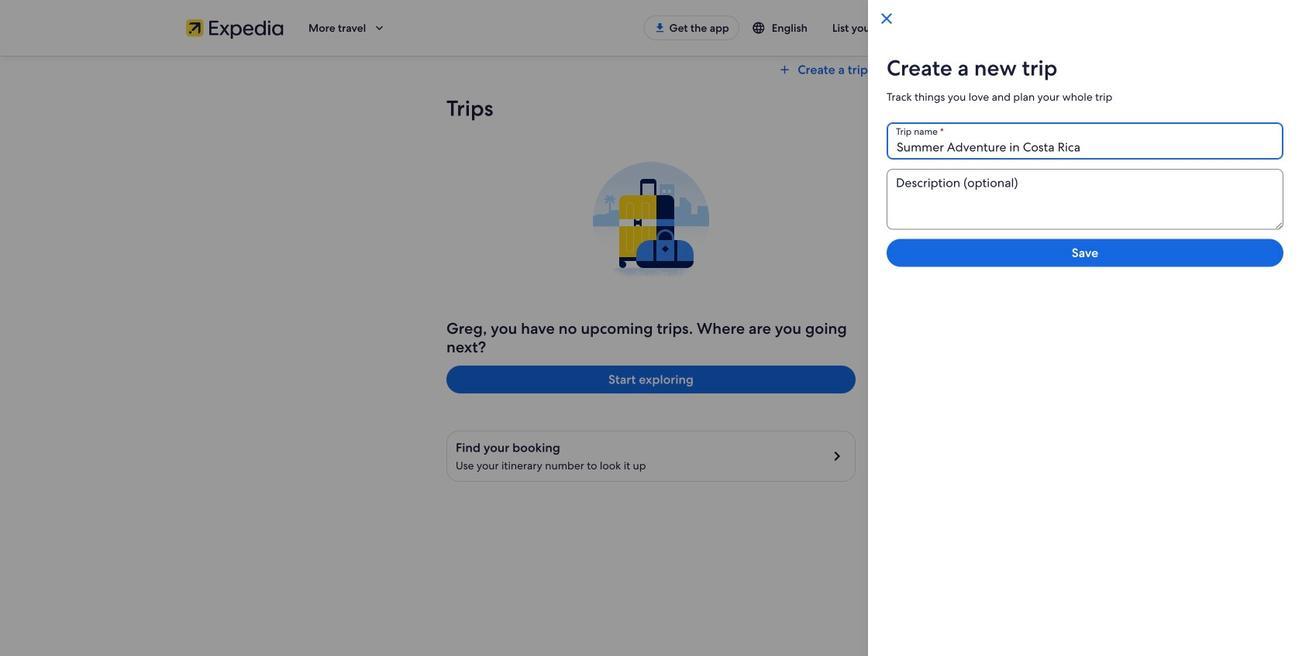 Task type: vqa. For each thing, say whether or not it's contained in the screenshot.
directional image
yes



Task type: describe. For each thing, give the bounding box(es) containing it.
download the app button image
[[654, 22, 666, 34]]

close drawer image
[[878, 9, 896, 28]]



Task type: locate. For each thing, give the bounding box(es) containing it.
opens form to create a new trip image
[[778, 63, 792, 77]]

None text field
[[887, 123, 1284, 160]]

expedia logo image
[[186, 17, 284, 39]]

trips navigation
[[428, 56, 875, 84]]

directional image
[[828, 447, 847, 466]]

None text field
[[887, 169, 1284, 230]]

small image
[[752, 21, 766, 35]]



